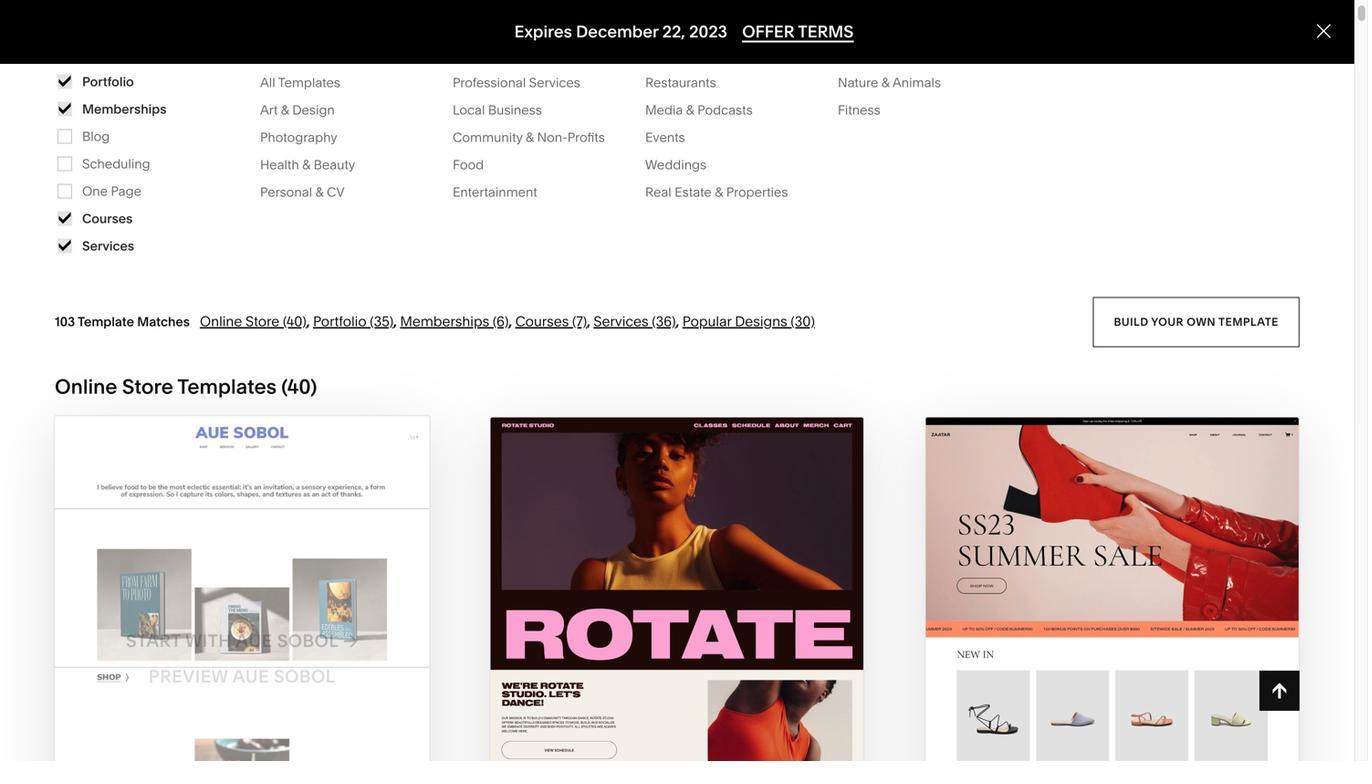 Task type: vqa. For each thing, say whether or not it's contained in the screenshot.
the rightmost Store
yes



Task type: describe. For each thing, give the bounding box(es) containing it.
offer terms
[[742, 22, 854, 42]]

preview zaatar
[[1035, 666, 1189, 687]]

zaatar image
[[926, 417, 1299, 761]]

health & beauty link
[[260, 157, 373, 172]]

business
[[488, 102, 542, 118]]

entertainment
[[453, 184, 537, 200]]

start with zaatar button
[[1012, 616, 1212, 666]]

expires
[[514, 22, 572, 42]]

art
[[260, 102, 278, 118]]

1 , from the left
[[306, 313, 310, 330]]

community
[[453, 129, 523, 145]]

estate
[[675, 184, 712, 200]]

nature
[[838, 75, 878, 90]]

3 , from the left
[[509, 313, 512, 330]]

courses (7) link
[[515, 313, 587, 330]]

(30)
[[791, 313, 815, 330]]

1 vertical spatial rotate
[[685, 666, 754, 687]]

0 horizontal spatial memberships
[[82, 101, 166, 117]]

1 vertical spatial templates
[[177, 374, 277, 399]]

offer terms link
[[742, 22, 854, 43]]

memberships (6) link
[[400, 313, 509, 330]]

with for zaatar
[[1072, 630, 1118, 651]]

zaatar inside start with zaatar 'button'
[[1123, 630, 1193, 651]]

sobol inside 'link'
[[274, 666, 336, 687]]

rotate inside button
[[688, 630, 757, 651]]

all templates
[[260, 75, 340, 90]]

22,
[[662, 22, 685, 42]]

start for preview aue sobol
[[126, 630, 181, 651]]

preview rotate link
[[601, 651, 754, 702]]

events link
[[645, 129, 703, 145]]

fitness
[[838, 102, 880, 118]]

& right estate
[[715, 184, 723, 200]]

(6)
[[493, 313, 509, 330]]

0 vertical spatial courses
[[82, 211, 133, 226]]

health
[[260, 157, 299, 172]]

1 horizontal spatial courses
[[515, 313, 569, 330]]

preview zaatar link
[[1035, 651, 1189, 702]]

designs
[[735, 313, 787, 330]]

40
[[287, 374, 311, 399]]

scheduling
[[82, 156, 150, 171]]

weddings
[[645, 157, 707, 172]]

1 horizontal spatial portfolio
[[313, 313, 367, 330]]

one
[[82, 183, 108, 199]]

(7)
[[572, 313, 587, 330]]

restaurants
[[645, 75, 716, 90]]

rotate image
[[491, 417, 864, 761]]

preview rotate
[[601, 666, 754, 687]]

preview for preview zaatar
[[1035, 666, 1115, 687]]

weddings link
[[645, 157, 725, 172]]

zaatar inside the preview zaatar link
[[1119, 666, 1189, 687]]

media & podcasts
[[645, 102, 753, 118]]

one page
[[82, 183, 141, 199]]

start with rotate
[[578, 630, 757, 651]]

5 , from the left
[[676, 313, 679, 330]]

beauty
[[314, 157, 355, 172]]

community & non-profits
[[453, 129, 605, 145]]

template
[[1218, 315, 1279, 328]]

personal & cv
[[260, 184, 345, 200]]

online store (40) link
[[200, 313, 306, 330]]

0 vertical spatial templates
[[278, 75, 340, 90]]

(36)
[[652, 313, 676, 330]]

start for preview rotate
[[578, 630, 633, 651]]

online store templates ( 40 )
[[55, 374, 317, 399]]

art & design link
[[260, 102, 353, 118]]

all
[[260, 75, 275, 90]]

& for animals
[[881, 75, 890, 90]]

aue sobol image
[[54, 416, 430, 761]]

1 vertical spatial services
[[82, 238, 134, 254]]

back to top image
[[1270, 681, 1290, 701]]

events
[[645, 129, 685, 145]]

expires december 22, 2023
[[514, 22, 727, 42]]

professional
[[453, 75, 526, 90]]

real
[[645, 184, 671, 200]]

food link
[[453, 157, 502, 172]]

podcasts
[[697, 102, 753, 118]]

nature & animals
[[838, 75, 941, 90]]

start with aue sobol button
[[126, 616, 358, 666]]

own
[[1187, 315, 1216, 328]]

start with aue sobol
[[126, 630, 339, 651]]

& for podcasts
[[686, 102, 694, 118]]

preview aue sobol link
[[149, 651, 336, 702]]

preview for preview aue sobol
[[149, 666, 228, 687]]



Task type: locate. For each thing, give the bounding box(es) containing it.
build
[[1114, 315, 1149, 328]]

cv
[[327, 184, 345, 200]]

online
[[200, 313, 242, 330], [55, 374, 117, 399]]

1 vertical spatial portfolio
[[313, 313, 367, 330]]

2 horizontal spatial with
[[1072, 630, 1118, 651]]

memberships left (6)
[[400, 313, 489, 330]]

real estate & properties
[[645, 184, 788, 200]]

0 vertical spatial zaatar
[[1123, 630, 1193, 651]]

professional services
[[453, 75, 580, 90]]

profits
[[567, 129, 605, 145]]

, left popular
[[676, 313, 679, 330]]

start inside start with rotate button
[[578, 630, 633, 651]]

local business
[[453, 102, 542, 118]]

2 preview from the left
[[601, 666, 681, 687]]

memberships up blog
[[82, 101, 166, 117]]

build your own template button
[[1093, 297, 1300, 347]]

1 horizontal spatial start
[[578, 630, 633, 651]]

local business link
[[453, 102, 560, 118]]

services down one page
[[82, 238, 134, 254]]

preview for preview rotate
[[601, 666, 681, 687]]

2 horizontal spatial start
[[1012, 630, 1067, 651]]

courses left (7)
[[515, 313, 569, 330]]

store down matches
[[122, 374, 173, 399]]

0 vertical spatial online
[[200, 313, 242, 330]]

services up business
[[529, 75, 580, 90]]

1 horizontal spatial with
[[638, 630, 684, 651]]

0 vertical spatial services
[[529, 75, 580, 90]]

health & beauty
[[260, 157, 355, 172]]

2 vertical spatial services
[[594, 313, 648, 330]]

start inside start with zaatar 'button'
[[1012, 630, 1067, 651]]

animals
[[892, 75, 941, 90]]

2 horizontal spatial services
[[594, 313, 648, 330]]

sobol inside button
[[277, 630, 339, 651]]

0 vertical spatial store
[[246, 313, 280, 330]]

103
[[55, 314, 75, 329]]

1 horizontal spatial memberships
[[400, 313, 489, 330]]

with up preview rotate
[[638, 630, 684, 651]]

properties
[[726, 184, 788, 200]]

art & design
[[260, 102, 335, 118]]

0 vertical spatial rotate
[[688, 630, 757, 651]]

& for beauty
[[302, 157, 310, 172]]

1 start from the left
[[126, 630, 181, 651]]

with up preview zaatar
[[1072, 630, 1118, 651]]

preview down start with aue sobol on the left of page
[[149, 666, 228, 687]]

1 preview from the left
[[149, 666, 228, 687]]

start inside "start with aue sobol" button
[[126, 630, 181, 651]]

1 vertical spatial online
[[55, 374, 117, 399]]

store for (40)
[[246, 313, 280, 330]]

templates
[[278, 75, 340, 90], [177, 374, 277, 399]]

build your own template
[[1114, 315, 1279, 328]]

fitness link
[[838, 102, 899, 118]]

zaatar
[[1123, 630, 1193, 651], [1119, 666, 1189, 687]]

& for design
[[281, 102, 289, 118]]

0 horizontal spatial preview
[[149, 666, 228, 687]]

0 horizontal spatial portfolio
[[82, 74, 134, 89]]

,
[[306, 313, 310, 330], [393, 313, 397, 330], [509, 313, 512, 330], [587, 313, 590, 330], [676, 313, 679, 330]]

, left services (36) link
[[587, 313, 590, 330]]

with for aue
[[185, 630, 232, 651]]

rotate up preview rotate
[[688, 630, 757, 651]]

design
[[292, 102, 335, 118]]

1 horizontal spatial templates
[[278, 75, 340, 90]]

preview down start with rotate
[[601, 666, 681, 687]]

with for rotate
[[638, 630, 684, 651]]

personal
[[260, 184, 312, 200]]

1 vertical spatial memberships
[[400, 313, 489, 330]]

zaatar down start with zaatar at bottom
[[1119, 666, 1189, 687]]

local
[[453, 102, 485, 118]]

2 , from the left
[[393, 313, 397, 330]]

, left the 'portfolio (35)' "link"
[[306, 313, 310, 330]]

real estate & properties link
[[645, 184, 806, 200]]

photography link
[[260, 129, 356, 145]]

0 horizontal spatial with
[[185, 630, 232, 651]]

courses down one page
[[82, 211, 133, 226]]

1 vertical spatial aue
[[232, 666, 269, 687]]

blog
[[82, 128, 110, 144]]

(40)
[[283, 313, 306, 330]]

0 horizontal spatial services
[[82, 238, 134, 254]]

december
[[576, 22, 659, 42]]

popular designs (30) link
[[682, 313, 815, 330]]

services
[[529, 75, 580, 90], [82, 238, 134, 254], [594, 313, 648, 330]]

0 horizontal spatial templates
[[177, 374, 277, 399]]

1 horizontal spatial online
[[200, 313, 242, 330]]

aue
[[236, 630, 273, 651], [232, 666, 269, 687]]

& right media
[[686, 102, 694, 118]]

& right the art at the top of page
[[281, 102, 289, 118]]

portfolio left (35)
[[313, 313, 367, 330]]

aue down start with aue sobol on the left of page
[[232, 666, 269, 687]]

3 with from the left
[[1072, 630, 1118, 651]]

online down the "template"
[[55, 374, 117, 399]]

online store (40) , portfolio (35) , memberships (6) , courses (7) , services (36) , popular designs (30)
[[200, 313, 815, 330]]

terms
[[798, 22, 854, 42]]

online right matches
[[200, 313, 242, 330]]

community & non-profits link
[[453, 129, 623, 145]]

& for non-
[[526, 129, 534, 145]]

2 horizontal spatial preview
[[1035, 666, 1115, 687]]

start with zaatar
[[1012, 630, 1193, 651]]

4 , from the left
[[587, 313, 590, 330]]

1 vertical spatial courses
[[515, 313, 569, 330]]

template
[[78, 314, 134, 329]]

, left courses (7) link
[[509, 313, 512, 330]]

1 horizontal spatial services
[[529, 75, 580, 90]]

media
[[645, 102, 683, 118]]

services right (7)
[[594, 313, 648, 330]]

media & podcasts link
[[645, 102, 771, 118]]

all templates link
[[260, 75, 359, 90]]

preview aue sobol
[[149, 666, 336, 687]]

offer
[[742, 22, 795, 42]]

store
[[246, 313, 280, 330], [122, 374, 173, 399]]

matches
[[137, 314, 190, 329]]

services (36) link
[[594, 313, 676, 330]]

templates left (
[[177, 374, 277, 399]]

& right health
[[302, 157, 310, 172]]

aue up preview aue sobol on the bottom left
[[236, 630, 273, 651]]

& left cv at the left top
[[315, 184, 324, 200]]

food
[[453, 157, 484, 172]]

&
[[881, 75, 890, 90], [281, 102, 289, 118], [686, 102, 694, 118], [526, 129, 534, 145], [302, 157, 310, 172], [315, 184, 324, 200], [715, 184, 723, 200]]

nature & animals link
[[838, 75, 959, 90]]

with
[[185, 630, 232, 651], [638, 630, 684, 651], [1072, 630, 1118, 651]]

& right the nature at right
[[881, 75, 890, 90]]

sobol up preview aue sobol on the bottom left
[[277, 630, 339, 651]]

103 template matches
[[55, 314, 190, 329]]

start for preview zaatar
[[1012, 630, 1067, 651]]

preview
[[149, 666, 228, 687], [601, 666, 681, 687], [1035, 666, 1115, 687]]

(
[[281, 374, 287, 399]]

restaurants link
[[645, 75, 734, 90]]

1 with from the left
[[185, 630, 232, 651]]

3 preview from the left
[[1035, 666, 1115, 687]]

portfolio (35) link
[[313, 313, 393, 330]]

portfolio
[[82, 74, 134, 89], [313, 313, 367, 330]]

professional services link
[[453, 75, 599, 90]]

1 vertical spatial store
[[122, 374, 173, 399]]

2023
[[689, 22, 727, 42]]

0 horizontal spatial courses
[[82, 211, 133, 226]]

store left (40) in the top of the page
[[246, 313, 280, 330]]

1 horizontal spatial store
[[246, 313, 280, 330]]

aue inside 'link'
[[232, 666, 269, 687]]

2 start from the left
[[578, 630, 633, 651]]

page
[[111, 183, 141, 199]]

aue inside button
[[236, 630, 273, 651]]

preview inside 'link'
[[149, 666, 228, 687]]

(35)
[[370, 313, 393, 330]]

1 vertical spatial sobol
[[274, 666, 336, 687]]

0 horizontal spatial online
[[55, 374, 117, 399]]

templates up art & design link
[[278, 75, 340, 90]]

personal & cv link
[[260, 184, 363, 200]]

1 horizontal spatial preview
[[601, 666, 681, 687]]

rotate down start with rotate
[[685, 666, 754, 687]]

photography
[[260, 129, 337, 145]]

store for templates
[[122, 374, 173, 399]]

your
[[1151, 315, 1184, 328]]

online for online store (40) , portfolio (35) , memberships (6) , courses (7) , services (36) , popular designs (30)
[[200, 313, 242, 330]]

0 vertical spatial portfolio
[[82, 74, 134, 89]]

)
[[311, 374, 317, 399]]

, left "memberships (6)" link
[[393, 313, 397, 330]]

sobol down start with aue sobol on the left of page
[[274, 666, 336, 687]]

0 vertical spatial memberships
[[82, 101, 166, 117]]

zaatar up preview zaatar
[[1123, 630, 1193, 651]]

& for cv
[[315, 184, 324, 200]]

0 horizontal spatial store
[[122, 374, 173, 399]]

1 vertical spatial zaatar
[[1119, 666, 1189, 687]]

rotate
[[688, 630, 757, 651], [685, 666, 754, 687]]

portfolio up blog
[[82, 74, 134, 89]]

popular
[[682, 313, 732, 330]]

2 with from the left
[[638, 630, 684, 651]]

non-
[[537, 129, 567, 145]]

0 vertical spatial sobol
[[277, 630, 339, 651]]

0 horizontal spatial start
[[126, 630, 181, 651]]

with inside 'button'
[[1072, 630, 1118, 651]]

0 vertical spatial aue
[[236, 630, 273, 651]]

with up preview aue sobol on the bottom left
[[185, 630, 232, 651]]

3 start from the left
[[1012, 630, 1067, 651]]

preview down start with zaatar at bottom
[[1035, 666, 1115, 687]]

& left non-
[[526, 129, 534, 145]]

online for online store templates ( 40 )
[[55, 374, 117, 399]]



